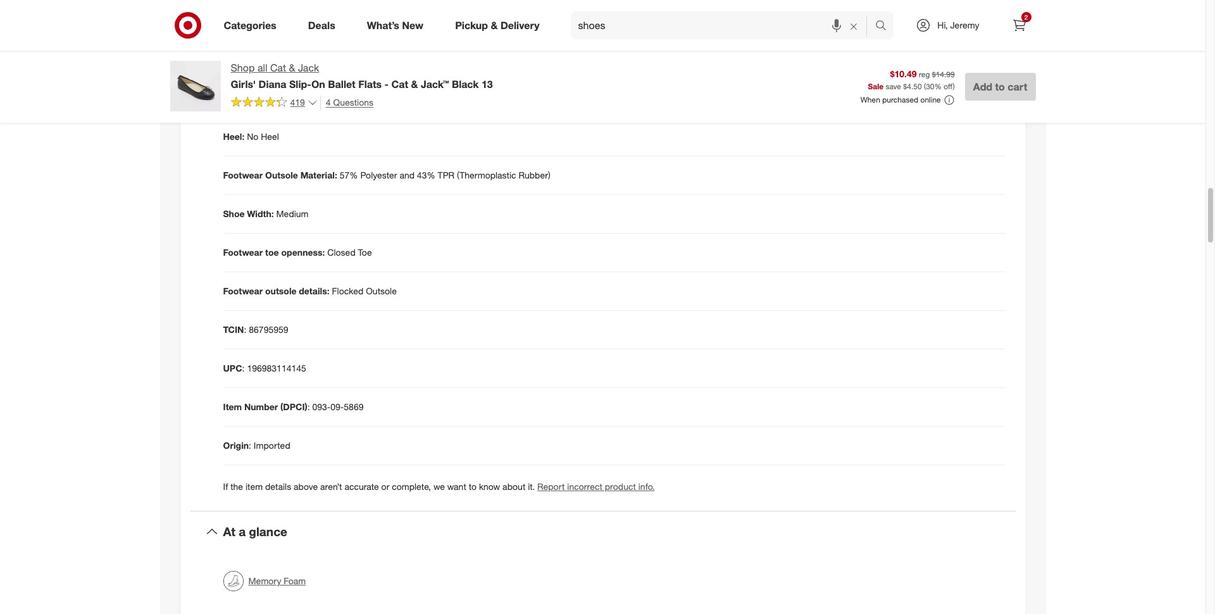 Task type: describe. For each thing, give the bounding box(es) containing it.
)
[[953, 82, 955, 91]]

upper
[[265, 93, 291, 103]]

196983114145
[[247, 363, 306, 374]]

shop all cat & jack girls' diana slip-on ballet flats - cat & jack™ black 13
[[231, 61, 493, 90]]

(dpci)
[[281, 402, 308, 412]]

1 vertical spatial cat
[[392, 78, 408, 90]]

girls'
[[231, 78, 256, 90]]

pickup
[[455, 19, 488, 31]]

upc : 196983114145
[[223, 363, 306, 374]]

terephthalate)
[[467, 93, 523, 103]]

13
[[482, 78, 493, 90]]

4 questions link
[[320, 96, 374, 110]]

material: for footwear upper material:
[[294, 93, 331, 103]]

0 vertical spatial and
[[526, 93, 541, 103]]

%
[[935, 82, 942, 91]]

pickup & delivery link
[[445, 11, 556, 39]]

: for imported
[[249, 440, 251, 451]]

$14.99
[[932, 70, 955, 79]]

jack
[[298, 61, 319, 74]]

pet
[[393, 93, 409, 103]]

1 vertical spatial polyester
[[564, 93, 600, 103]]

foam
[[284, 576, 306, 586]]

memory
[[248, 576, 281, 586]]

new
[[402, 19, 424, 31]]

heel:
[[223, 131, 245, 142]]

pickup & delivery
[[455, 19, 540, 31]]

093-
[[312, 402, 331, 412]]

419 link
[[231, 96, 318, 111]]

footwear for footwear outsole details: flocked outsole
[[223, 286, 263, 297]]

$10.49 reg $14.99 sale save $ 4.50 ( 30 % off )
[[868, 69, 955, 91]]

84%
[[333, 93, 351, 103]]

medium
[[276, 209, 309, 219]]

categories link
[[213, 11, 292, 39]]

purchased
[[883, 95, 919, 105]]

search button
[[870, 11, 901, 42]]

: left 093-
[[308, 402, 310, 412]]

tcin
[[223, 324, 244, 335]]

footwear for footwear outsole material: 57% polyester and 43% tpr (thermoplastic rubber)
[[223, 170, 263, 181]]

on
[[311, 78, 325, 90]]

at a glance
[[223, 524, 287, 539]]

(polyethylene
[[412, 93, 465, 103]]

toe
[[265, 247, 279, 258]]

: for 196983114145
[[242, 363, 245, 374]]

1 vertical spatial outsole
[[366, 286, 397, 297]]

it.
[[528, 481, 535, 492]]

diana
[[259, 78, 286, 90]]

off
[[944, 82, 953, 91]]

complete,
[[392, 481, 431, 492]]

all
[[258, 61, 268, 74]]

16%
[[543, 93, 561, 103]]

2 horizontal spatial &
[[491, 19, 498, 31]]

2 link
[[1006, 11, 1034, 39]]

closed
[[328, 247, 356, 258]]

polyester for footwear lining material: 100% polyester
[[358, 15, 395, 26]]

0 horizontal spatial toe
[[223, 54, 238, 65]]

what's new
[[367, 19, 424, 31]]

accurate
[[345, 481, 379, 492]]

when
[[861, 95, 881, 105]]

at
[[223, 524, 235, 539]]

0 horizontal spatial and
[[400, 170, 415, 181]]

5869
[[344, 402, 364, 412]]

item number (dpci) : 093-09-5869
[[223, 402, 364, 412]]

2
[[1025, 13, 1028, 21]]

questions
[[333, 97, 374, 108]]

1 horizontal spatial toe
[[295, 54, 309, 65]]

57%
[[340, 170, 358, 181]]

to inside button
[[996, 80, 1005, 93]]

footwear outsole details: flocked outsole
[[223, 286, 397, 297]]

slip-
[[289, 78, 311, 90]]

when purchased online
[[861, 95, 941, 105]]

details:
[[299, 286, 330, 297]]

footwear for footwear lining material: 100% polyester
[[223, 15, 263, 26]]

about
[[503, 481, 526, 492]]

if
[[223, 481, 228, 492]]

footwear for footwear toe openness: closed toe
[[223, 247, 263, 258]]

image of girls' diana slip-on ballet flats - cat & jack™ black 13 image
[[170, 61, 221, 111]]

add
[[974, 80, 993, 93]]

shoe
[[223, 209, 245, 219]]

4 questions
[[326, 97, 374, 108]]

footwear toe openness: closed toe
[[223, 247, 372, 258]]

material: for footwear outsole material:
[[301, 170, 337, 181]]

what's
[[367, 19, 399, 31]]

43%
[[417, 170, 435, 181]]

flats
[[358, 78, 382, 90]]

What can we help you find? suggestions appear below search field
[[571, 11, 879, 39]]

add to cart
[[974, 80, 1028, 93]]

heel
[[261, 131, 279, 142]]



Task type: vqa. For each thing, say whether or not it's contained in the screenshot.
4.50
yes



Task type: locate. For each thing, give the bounding box(es) containing it.
0 vertical spatial cat
[[270, 61, 286, 74]]

1 vertical spatial and
[[400, 170, 415, 181]]

cat right the -
[[392, 78, 408, 90]]

hi,
[[938, 20, 948, 30]]

& left jack
[[289, 61, 295, 74]]

3 footwear from the top
[[223, 170, 263, 181]]

toe
[[223, 54, 238, 65], [295, 54, 309, 65], [358, 247, 372, 258]]

to
[[996, 80, 1005, 93], [469, 481, 477, 492]]

0 horizontal spatial &
[[289, 61, 295, 74]]

incorrect
[[567, 481, 603, 492]]

(thermoplastic
[[457, 170, 516, 181]]

outsole up medium
[[265, 170, 298, 181]]

toe left style:
[[223, 54, 238, 65]]

:
[[244, 324, 247, 335], [242, 363, 245, 374], [308, 402, 310, 412], [249, 440, 251, 451]]

width:
[[247, 209, 274, 219]]

black
[[452, 78, 479, 90]]

09-
[[331, 402, 344, 412]]

rubber)
[[519, 170, 551, 181]]

4
[[326, 97, 331, 108]]

imported
[[254, 440, 290, 451]]

to right 'add'
[[996, 80, 1005, 93]]

recycled
[[354, 93, 391, 103]]

2 footwear from the top
[[223, 93, 263, 103]]

outsole
[[265, 286, 297, 297]]

0 vertical spatial outsole
[[265, 170, 298, 181]]

and left 43% at left
[[400, 170, 415, 181]]

footwear left outsole
[[223, 286, 263, 297]]

item
[[223, 402, 242, 412]]

search
[[870, 20, 901, 33]]

sale
[[868, 82, 884, 91]]

2 vertical spatial material:
[[301, 170, 337, 181]]

flocked
[[332, 286, 364, 297]]

: left 86795959
[[244, 324, 247, 335]]

number
[[244, 402, 278, 412]]

1 footwear from the top
[[223, 15, 263, 26]]

save
[[886, 82, 902, 91]]

2 horizontal spatial toe
[[358, 247, 372, 258]]

footwear left toe
[[223, 247, 263, 258]]

cat right all
[[270, 61, 286, 74]]

origin : imported
[[223, 440, 290, 451]]

jack™
[[421, 78, 449, 90]]

reg
[[919, 70, 930, 79]]

above
[[294, 481, 318, 492]]

1 horizontal spatial outsole
[[366, 286, 397, 297]]

memory foam button
[[223, 567, 306, 595]]

footwear down girls'
[[223, 93, 263, 103]]

jeremy
[[951, 20, 980, 30]]

add to cart button
[[965, 73, 1036, 101]]

footwear
[[223, 15, 263, 26], [223, 93, 263, 103], [223, 170, 263, 181], [223, 247, 263, 258], [223, 286, 263, 297]]

1 vertical spatial &
[[289, 61, 295, 74]]

report incorrect product info. button
[[538, 481, 655, 493]]

online
[[921, 95, 941, 105]]

5 footwear from the top
[[223, 286, 263, 297]]

& up footwear upper material: 84% recycled pet (polyethylene terephthalate) and 16% polyester on the top of page
[[411, 78, 418, 90]]

: for 86795959
[[244, 324, 247, 335]]

footwear lining material: 100% polyester
[[223, 15, 395, 26]]

: left 196983114145
[[242, 363, 245, 374]]

-
[[385, 78, 389, 90]]

1 horizontal spatial &
[[411, 78, 418, 90]]

toe right round
[[295, 54, 309, 65]]

polyester right 100%
[[358, 15, 395, 26]]

round
[[266, 54, 293, 65]]

100%
[[333, 15, 356, 26]]

0 horizontal spatial outsole
[[265, 170, 298, 181]]

&
[[491, 19, 498, 31], [289, 61, 295, 74], [411, 78, 418, 90]]

deals
[[308, 19, 335, 31]]

and
[[526, 93, 541, 103], [400, 170, 415, 181]]

tpr
[[438, 170, 455, 181]]

want
[[447, 481, 466, 492]]

deals link
[[297, 11, 351, 39]]

0 vertical spatial to
[[996, 80, 1005, 93]]

at a glance button
[[190, 512, 1016, 552]]

2 vertical spatial polyester
[[361, 170, 397, 181]]

upc
[[223, 363, 242, 374]]

tcin : 86795959
[[223, 324, 288, 335]]

footwear down heel: no heel
[[223, 170, 263, 181]]

the
[[231, 481, 243, 492]]

polyester
[[358, 15, 395, 26], [564, 93, 600, 103], [361, 170, 397, 181]]

1 vertical spatial material:
[[294, 93, 331, 103]]

polyester right 16% in the top of the page
[[564, 93, 600, 103]]

1 horizontal spatial and
[[526, 93, 541, 103]]

material: left 100%
[[294, 15, 330, 26]]

toe right closed
[[358, 247, 372, 258]]

details
[[265, 481, 291, 492]]

86795959
[[249, 324, 288, 335]]

2 vertical spatial &
[[411, 78, 418, 90]]

material: left 57% at the left of page
[[301, 170, 337, 181]]

aren't
[[320, 481, 342, 492]]

material: down on
[[294, 93, 331, 103]]

0 horizontal spatial to
[[469, 481, 477, 492]]

item
[[246, 481, 263, 492]]

0 vertical spatial polyester
[[358, 15, 395, 26]]

0 vertical spatial &
[[491, 19, 498, 31]]

lining
[[265, 15, 291, 26]]

419
[[290, 97, 305, 108]]

1 vertical spatial to
[[469, 481, 477, 492]]

polyester right 57% at the left of page
[[361, 170, 397, 181]]

info.
[[639, 481, 655, 492]]

categories
[[224, 19, 276, 31]]

hi, jeremy
[[938, 20, 980, 30]]

footwear left lining
[[223, 15, 263, 26]]

we
[[434, 481, 445, 492]]

to right want
[[469, 481, 477, 492]]

polyester for footwear outsole material: 57% polyester and 43% tpr (thermoplastic rubber)
[[361, 170, 397, 181]]

footwear for footwear upper material: 84% recycled pet (polyethylene terephthalate) and 16% polyester
[[223, 93, 263, 103]]

openness:
[[281, 247, 325, 258]]

product
[[605, 481, 636, 492]]

(
[[924, 82, 926, 91]]

and left 16% in the top of the page
[[526, 93, 541, 103]]

4.50
[[907, 82, 922, 91]]

1 horizontal spatial cat
[[392, 78, 408, 90]]

material: for footwear lining material:
[[294, 15, 330, 26]]

if the item details above aren't accurate or complete, we want to know about it. report incorrect product info.
[[223, 481, 655, 492]]

outsole right the "flocked"
[[366, 286, 397, 297]]

0 vertical spatial material:
[[294, 15, 330, 26]]

0 horizontal spatial cat
[[270, 61, 286, 74]]

& right pickup
[[491, 19, 498, 31]]

: left imported on the left bottom of the page
[[249, 440, 251, 451]]

4 footwear from the top
[[223, 247, 263, 258]]

or
[[382, 481, 390, 492]]

a
[[239, 524, 246, 539]]

memory foam
[[248, 576, 306, 586]]

know
[[479, 481, 500, 492]]

material:
[[294, 15, 330, 26], [294, 93, 331, 103], [301, 170, 337, 181]]

1 horizontal spatial to
[[996, 80, 1005, 93]]



